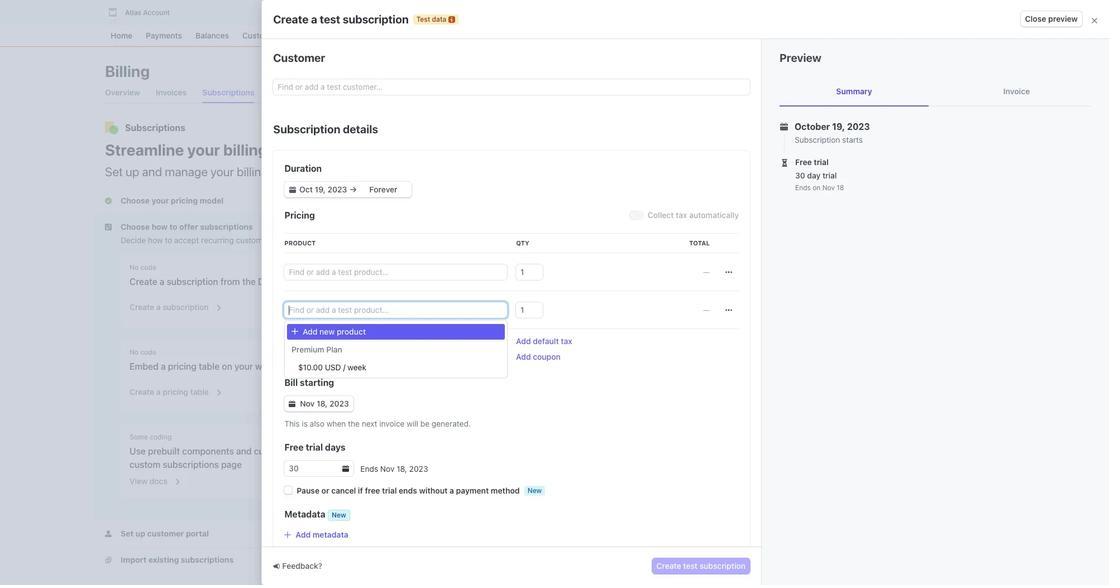 Task type: describe. For each thing, give the bounding box(es) containing it.
nov inside button
[[300, 399, 315, 409]]

with inside no code share a payment link with your customers
[[495, 277, 513, 287]]

free trial 30 day trial ends on nov 18
[[795, 158, 844, 192]]

decide
[[121, 236, 146, 245]]

add for add product
[[284, 337, 299, 346]]

code for share
[[418, 264, 434, 272]]

create inside 0.5% on recurring payments create subscriptions, offer trials or discounts, and effortlessly manage recurring billing.
[[725, 175, 749, 185]]

create for create a payment link
[[407, 303, 431, 312]]

/
[[343, 363, 346, 373]]

30
[[795, 171, 805, 180]]

create test subscription
[[657, 562, 746, 571]]

— for svg image related to find or add a test product… text box on the bottom of page
[[703, 306, 710, 315]]

new
[[320, 327, 335, 337]]

free trial days
[[284, 443, 346, 453]]

to inside "choose how to offer subscriptions" dropdown button
[[170, 222, 177, 232]]

add coupon
[[516, 352, 561, 362]]

workflows
[[271, 141, 347, 159]]

invoicing,
[[866, 235, 901, 245]]

to inside upgrade to scale button
[[764, 266, 772, 275]]

test inside button
[[683, 562, 698, 571]]

create a payment link
[[407, 303, 487, 312]]

billing.
[[760, 185, 784, 194]]

test
[[417, 15, 430, 23]]

checkout
[[584, 362, 624, 372]]

create for create test subscription
[[657, 562, 681, 571]]

nov 18, 2023
[[300, 399, 349, 409]]

payment inside button
[[440, 303, 472, 312]]

$10.00
[[298, 363, 323, 373]]

day
[[807, 171, 821, 180]]

no code embed a pricing table on your website
[[130, 349, 288, 372]]

tax inside button
[[561, 337, 572, 346]]

create for create a test subscription
[[273, 13, 309, 25]]

invoice
[[1003, 87, 1030, 96]]

on inside billing scale 0.8% on recurring payments and one-time invoice payments automate quoting, subscription billing, invoicing, revenue recovery, and revenue recognition.
[[746, 221, 755, 231]]

2023 for 18,
[[330, 399, 349, 409]]

0 horizontal spatial test
[[320, 13, 340, 25]]

trial right day
[[823, 171, 837, 180]]

view docs button
[[123, 470, 181, 490]]

start date field
[[297, 184, 349, 195]]

scale inside button
[[774, 266, 795, 275]]

svg image for find or add a test product… text box on the bottom of page
[[726, 307, 732, 314]]

1 horizontal spatial revenue
[[741, 245, 770, 254]]

is
[[302, 419, 308, 429]]

product
[[284, 240, 316, 247]]

test data
[[417, 15, 446, 23]]

no code share a payment link with your customers
[[407, 264, 580, 287]]

ends nov 18, 2023
[[360, 464, 428, 474]]

1 horizontal spatial tax
[[676, 211, 687, 220]]

your inside no code embed a pricing table on your website
[[235, 362, 253, 372]]

when
[[327, 419, 346, 429]]

link inside no code share a payment link with your customers
[[479, 277, 493, 287]]

0.5%
[[725, 161, 744, 171]]

cancel
[[331, 486, 356, 496]]

— for find or add a test product… text field at the left top svg image
[[703, 268, 710, 277]]

Find or add a test customer… text field
[[273, 79, 750, 95]]

add product
[[284, 337, 330, 346]]

trial right free
[[382, 486, 397, 496]]

default
[[533, 337, 559, 346]]

will
[[407, 419, 418, 429]]

automate
[[725, 235, 760, 245]]

Pause or cancel if free trial ends without a payment method checkbox
[[284, 487, 292, 495]]

2 vertical spatial payment
[[456, 486, 489, 496]]

share
[[407, 277, 431, 287]]

subscription inside the no code create a subscription from the dashboard
[[167, 277, 218, 287]]

manage inside 0.5% on recurring payments create subscriptions, offer trials or discounts, and effortlessly manage recurring billing.
[[950, 175, 979, 185]]

total
[[689, 240, 710, 247]]

qty
[[516, 240, 529, 247]]

without
[[419, 486, 448, 496]]

pause
[[297, 486, 320, 496]]

embed
[[130, 362, 159, 372]]

18
[[837, 184, 844, 192]]

premium plan
[[292, 345, 342, 355]]

subscriptions inside some coding use prebuilt components and custom uis to create a custom subscriptions page
[[163, 460, 219, 470]]

offer
[[407, 362, 428, 372]]

to down "choose how to offer subscriptions" dropdown button
[[165, 236, 172, 245]]

globally.
[[629, 165, 673, 179]]

add new product
[[303, 327, 366, 337]]

preview
[[780, 51, 822, 64]]

offer subscriptions on your website with a checkout integration
[[407, 362, 624, 385]]

a inside no code share a payment link with your customers
[[433, 277, 438, 287]]

discounts,
[[853, 175, 890, 185]]

trial up day
[[814, 158, 829, 167]]

choose how to offer subscriptions button
[[105, 222, 255, 233]]

upgrade to scale
[[730, 266, 795, 275]]

subscriptions
[[125, 123, 185, 133]]

more
[[387, 165, 414, 179]]

premium plan button
[[285, 341, 507, 359]]

on inside offer subscriptions on your website with a checkout integration
[[489, 362, 499, 372]]

a inside some coding use prebuilt components and custom uis to create a custom subscriptions page
[[342, 447, 347, 457]]

view
[[130, 477, 147, 486]]

1 vertical spatial invoice
[[379, 419, 405, 429]]

recovery,
[[934, 235, 967, 245]]

summary
[[836, 87, 872, 96]]

link inside button
[[474, 303, 487, 312]]

subscriptions,
[[751, 175, 802, 185]]

code for embed
[[140, 349, 156, 357]]

to inside some coding use prebuilt components and custom uis to create a custom subscriptions page
[[303, 447, 311, 457]]

from
[[221, 277, 240, 287]]

with inside offer subscriptions on your website with a checkout integration
[[557, 362, 575, 372]]

free for free trial days
[[284, 443, 304, 453]]

accept inside streamline your billing workflows set up and manage your billing operations to capture more revenue and accept recurring payments globally.
[[484, 165, 521, 179]]

duration
[[284, 164, 322, 174]]

coupon
[[533, 352, 561, 362]]

and inside 0.5% on recurring payments create subscriptions, offer trials or discounts, and effortlessly manage recurring billing.
[[892, 175, 906, 185]]

1 horizontal spatial new
[[528, 487, 542, 495]]

capture
[[343, 165, 384, 179]]

table inside button
[[190, 388, 209, 397]]

usd
[[325, 363, 341, 373]]

quoting,
[[762, 235, 792, 245]]

trial right uis
[[306, 443, 323, 453]]

this is also when the next invoice will be generated.
[[284, 419, 471, 429]]

uis
[[287, 447, 301, 457]]

to inside streamline your billing workflows set up and manage your billing operations to capture more revenue and accept recurring payments globally.
[[330, 165, 340, 179]]

create a test subscription
[[273, 13, 409, 25]]

free for free trial 30 day trial ends on nov 18
[[795, 158, 812, 167]]

0.8%
[[725, 221, 744, 231]]

create test subscription button
[[652, 559, 750, 575]]

trials
[[824, 175, 841, 185]]

payments up recognition.
[[792, 221, 827, 231]]

pricing inside button
[[163, 388, 188, 397]]

collect
[[648, 211, 674, 220]]

week
[[348, 363, 366, 373]]

october 19, 2023 subscription starts
[[795, 122, 870, 145]]

and inside some coding use prebuilt components and custom uis to create a custom subscriptions page
[[236, 447, 252, 457]]

no for embed a pricing table on your website
[[130, 349, 139, 357]]

plan
[[326, 345, 342, 355]]

no for create a subscription from the dashboard
[[130, 264, 139, 272]]

1 horizontal spatial 18,
[[397, 464, 407, 474]]

time
[[862, 221, 878, 231]]

free
[[365, 486, 380, 496]]

0 vertical spatial custom
[[254, 447, 285, 457]]

invoice inside billing scale 0.8% on recurring payments and one-time invoice payments automate quoting, subscription billing, invoicing, revenue recovery, and revenue recognition.
[[880, 221, 905, 231]]

pause or cancel if free trial ends without a payment method
[[297, 486, 520, 496]]

if
[[358, 486, 363, 496]]

0 horizontal spatial ends
[[360, 464, 378, 474]]

billing for billing scale 0.8% on recurring payments and one-time invoice payments automate quoting, subscription billing, invoicing, revenue recovery, and revenue recognition.
[[725, 206, 748, 216]]

subscription inside button
[[700, 562, 746, 571]]

2023 for 19,
[[847, 122, 870, 132]]

create inside the no code create a subscription from the dashboard
[[130, 277, 157, 287]]

a inside 'button'
[[156, 303, 161, 312]]

metadata
[[313, 531, 348, 540]]

18, inside button
[[317, 399, 328, 409]]

feedback?
[[282, 562, 322, 571]]

create a pricing table
[[130, 388, 209, 397]]



Task type: vqa. For each thing, say whether or not it's contained in the screenshot.
as for Churned revenue
no



Task type: locate. For each thing, give the bounding box(es) containing it.
1 vertical spatial accept
[[174, 236, 199, 245]]

data
[[432, 15, 446, 23]]

days
[[325, 443, 346, 453]]

1 vertical spatial nov
[[300, 399, 315, 409]]

1 horizontal spatial product
[[337, 327, 366, 337]]

2 vertical spatial billing
[[725, 206, 748, 216]]

1 vertical spatial —
[[703, 306, 710, 315]]

ends down 30 at the top right
[[795, 184, 811, 192]]

choose how to offer subscriptions
[[121, 222, 253, 232]]

1 horizontal spatial nov
[[380, 464, 395, 474]]

0 horizontal spatial or
[[322, 486, 329, 496]]

customer
[[273, 51, 325, 64]]

subscription details
[[273, 123, 378, 136]]

1 horizontal spatial manage
[[950, 175, 979, 185]]

2023 inside october 19, 2023 subscription starts
[[847, 122, 870, 132]]

0 vertical spatial offer
[[804, 175, 822, 185]]

2023
[[847, 122, 870, 132], [330, 399, 349, 409], [409, 464, 428, 474]]

add for add new product
[[303, 327, 318, 337]]

offer inside dropdown button
[[179, 222, 198, 232]]

0 horizontal spatial the
[[242, 277, 256, 287]]

custom down use
[[130, 460, 160, 470]]

no up 'share'
[[407, 264, 416, 272]]

subscription up 'workflows'
[[273, 123, 340, 136]]

0 vertical spatial scale
[[750, 206, 770, 216]]

a inside no code embed a pricing table on your website
[[161, 362, 166, 372]]

add up $10.00
[[284, 337, 299, 346]]

0 horizontal spatial 18,
[[317, 399, 328, 409]]

revenue up upgrade to scale at the right top of page
[[741, 245, 770, 254]]

to up 'start date' field
[[330, 165, 340, 179]]

0 vertical spatial nov
[[823, 184, 835, 192]]

starts
[[842, 135, 863, 145]]

no inside the no code create a subscription from the dashboard
[[130, 264, 139, 272]]

pricing inside no code embed a pricing table on your website
[[168, 362, 197, 372]]

2 vertical spatial nov
[[380, 464, 395, 474]]

1 horizontal spatial free
[[795, 158, 812, 167]]

None number field
[[284, 461, 338, 477]]

your inside no code share a payment link with your customers
[[515, 277, 534, 287]]

subscriptions inside dropdown button
[[200, 222, 253, 232]]

code inside the no code create a subscription from the dashboard
[[140, 264, 156, 272]]

view docs
[[130, 477, 167, 486]]

the left next
[[348, 419, 360, 429]]

orders.
[[272, 236, 298, 245]]

to right upgrade
[[764, 266, 772, 275]]

some
[[130, 433, 148, 442]]

nov
[[823, 184, 835, 192], [300, 399, 315, 409], [380, 464, 395, 474]]

2023 up pause or cancel if free trial ends without a payment method at the bottom left of page
[[409, 464, 428, 474]]

billing
[[105, 62, 150, 80], [737, 146, 759, 156], [725, 206, 748, 216]]

0 vertical spatial table
[[199, 362, 220, 372]]

0 vertical spatial link
[[479, 277, 493, 287]]

tab list containing summary
[[780, 77, 1091, 107]]

website inside no code embed a pricing table on your website
[[255, 362, 288, 372]]

pricing up create a pricing table button
[[168, 362, 197, 372]]

no down decide
[[130, 264, 139, 272]]

free inside free trial 30 day trial ends on nov 18
[[795, 158, 812, 167]]

svg image
[[290, 187, 296, 193], [726, 269, 732, 276], [726, 307, 732, 314]]

0 vertical spatial test
[[320, 13, 340, 25]]

0 vertical spatial billing
[[223, 141, 267, 159]]

recurring
[[757, 161, 790, 171], [524, 165, 571, 179], [725, 185, 758, 194], [757, 221, 790, 231], [201, 236, 234, 245]]

subscriptions up the integration
[[431, 362, 487, 372]]

to
[[330, 165, 340, 179], [170, 222, 177, 232], [165, 236, 172, 245], [764, 266, 772, 275], [303, 447, 311, 457]]

scale
[[750, 206, 770, 216], [774, 266, 795, 275]]

1 horizontal spatial custom
[[254, 447, 285, 457]]

code inside no code share a payment link with your customers
[[418, 264, 434, 272]]

code for create
[[140, 264, 156, 272]]

svg image down operations
[[290, 187, 296, 193]]

custom
[[254, 447, 285, 457], [130, 460, 160, 470]]

billing inside billing scale 0.8% on recurring payments and one-time invoice payments automate quoting, subscription billing, invoicing, revenue recovery, and revenue recognition.
[[725, 206, 748, 216]]

close preview
[[1025, 14, 1078, 23]]

website inside offer subscriptions on your website with a checkout integration
[[522, 362, 555, 372]]

code down decide
[[140, 264, 156, 272]]

1 vertical spatial the
[[348, 419, 360, 429]]

create a subscription
[[130, 303, 209, 312]]

add down metadata
[[296, 531, 311, 540]]

operations
[[271, 165, 327, 179]]

invoice left will
[[379, 419, 405, 429]]

0 vertical spatial pricing
[[168, 362, 197, 372]]

offer subscriptions on your website with a checkout integration link
[[398, 338, 666, 414]]

payments left globally.
[[574, 165, 627, 179]]

0 horizontal spatial product
[[301, 337, 330, 346]]

how for choose
[[152, 222, 168, 232]]

0 vertical spatial with
[[495, 277, 513, 287]]

with
[[495, 277, 513, 287], [557, 362, 575, 372]]

1 horizontal spatial accept
[[484, 165, 521, 179]]

link up create a payment link button
[[479, 277, 493, 287]]

recurring inside streamline your billing workflows set up and manage your billing operations to capture more revenue and accept recurring payments globally.
[[524, 165, 571, 179]]

no for share a payment link with your customers
[[407, 264, 416, 272]]

2 horizontal spatial nov
[[823, 184, 835, 192]]

$10.00 usd / week
[[298, 363, 366, 373]]

1 vertical spatial billing
[[737, 146, 759, 156]]

your inside offer subscriptions on your website with a checkout integration
[[502, 362, 520, 372]]

code inside no code embed a pricing table on your website
[[140, 349, 156, 357]]

2 website from the left
[[522, 362, 555, 372]]

payments inside streamline your billing workflows set up and manage your billing operations to capture more revenue and accept recurring payments globally.
[[574, 165, 627, 179]]

0 horizontal spatial subscription
[[273, 123, 340, 136]]

$10.00 usd / week button
[[285, 359, 507, 377]]

0 horizontal spatial manage
[[165, 165, 208, 179]]

ends
[[795, 184, 811, 192], [360, 464, 378, 474]]

19,
[[832, 122, 845, 132]]

add metadata
[[296, 531, 348, 540]]

add for add coupon
[[516, 352, 531, 362]]

generated.
[[432, 419, 471, 429]]

how for decide
[[148, 236, 163, 245]]

1 horizontal spatial subscription
[[795, 135, 840, 145]]

1 horizontal spatial scale
[[774, 266, 795, 275]]

0 vertical spatial svg image
[[290, 187, 296, 193]]

2023 inside button
[[330, 399, 349, 409]]

your
[[187, 141, 220, 159], [211, 165, 234, 179], [515, 277, 534, 287], [235, 362, 253, 372], [502, 362, 520, 372]]

no inside no code share a payment link with your customers
[[407, 264, 416, 272]]

the right "from"
[[242, 277, 256, 287]]

subscriptions inside offer subscriptions on your website with a checkout integration
[[431, 362, 487, 372]]

effortlessly
[[908, 175, 948, 185]]

0 vertical spatial subscriptions
[[200, 222, 253, 232]]

1 horizontal spatial offer
[[804, 175, 822, 185]]

add for add metadata
[[296, 531, 311, 540]]

customers
[[536, 277, 580, 287]]

upgrade to scale button
[[725, 263, 799, 279]]

payment down no code share a payment link with your customers
[[440, 303, 472, 312]]

table down no code embed a pricing table on your website
[[190, 388, 209, 397]]

subscription
[[343, 13, 409, 25], [794, 235, 839, 245], [167, 277, 218, 287], [163, 303, 209, 312], [700, 562, 746, 571]]

None text field
[[516, 265, 543, 280]]

nov left 18
[[823, 184, 835, 192]]

billing for billing
[[105, 62, 150, 80]]

with down default in the bottom of the page
[[557, 362, 575, 372]]

0 horizontal spatial nov
[[300, 399, 315, 409]]

1 vertical spatial scale
[[774, 266, 795, 275]]

0 vertical spatial accept
[[484, 165, 521, 179]]

scale down billing.
[[750, 206, 770, 216]]

1 vertical spatial table
[[190, 388, 209, 397]]

1 horizontal spatial 2023
[[409, 464, 428, 474]]

1 vertical spatial test
[[683, 562, 698, 571]]

2 horizontal spatial 2023
[[847, 122, 870, 132]]

invoice
[[880, 221, 905, 231], [379, 419, 405, 429]]

1 horizontal spatial or
[[843, 175, 851, 185]]

2 vertical spatial subscriptions
[[163, 460, 219, 470]]

free down this
[[284, 443, 304, 453]]

product
[[337, 327, 366, 337], [301, 337, 330, 346]]

upgrade
[[730, 266, 762, 275]]

2023 up when
[[330, 399, 349, 409]]

recurring inside billing scale 0.8% on recurring payments and one-time invoice payments automate quoting, subscription billing, invoicing, revenue recovery, and revenue recognition.
[[757, 221, 790, 231]]

subscriptions
[[200, 222, 253, 232], [431, 362, 487, 372], [163, 460, 219, 470]]

1 vertical spatial how
[[148, 236, 163, 245]]

0 vertical spatial new
[[528, 487, 542, 495]]

1 vertical spatial subscriptions
[[431, 362, 487, 372]]

0 horizontal spatial accept
[[174, 236, 199, 245]]

revenue left recovery,
[[903, 235, 931, 245]]

table up create a pricing table button
[[199, 362, 220, 372]]

customer
[[236, 236, 270, 245]]

0 vertical spatial the
[[242, 277, 256, 287]]

and
[[142, 165, 162, 179], [462, 165, 482, 179], [892, 175, 906, 185], [829, 221, 843, 231], [725, 245, 739, 254], [236, 447, 252, 457]]

1 horizontal spatial website
[[522, 362, 555, 372]]

close
[[1025, 14, 1046, 23]]

nov up pause or cancel if free trial ends without a payment method at the bottom left of page
[[380, 464, 395, 474]]

how inside dropdown button
[[152, 222, 168, 232]]

offer inside 0.5% on recurring payments create subscriptions, offer trials or discounts, and effortlessly manage recurring billing.
[[804, 175, 822, 185]]

0 vertical spatial payment
[[440, 277, 477, 287]]

0 horizontal spatial new
[[332, 512, 346, 520]]

0 horizontal spatial custom
[[130, 460, 160, 470]]

Find or add a test product… text field
[[284, 265, 507, 280]]

1 vertical spatial with
[[557, 362, 575, 372]]

1 vertical spatial 2023
[[330, 399, 349, 409]]

ends up free
[[360, 464, 378, 474]]

billing starter
[[737, 146, 787, 156]]

product inside the add product button
[[301, 337, 330, 346]]

0 vertical spatial invoice
[[880, 221, 905, 231]]

2 vertical spatial 2023
[[409, 464, 428, 474]]

scale down recognition.
[[774, 266, 795, 275]]

0 horizontal spatial scale
[[750, 206, 770, 216]]

add coupon button
[[516, 352, 561, 363]]

code up 'share'
[[418, 264, 434, 272]]

payments up recovery,
[[907, 221, 942, 231]]

1 website from the left
[[255, 362, 288, 372]]

svg image down automate
[[726, 269, 732, 276]]

subscription inside october 19, 2023 subscription starts
[[795, 135, 840, 145]]

subscription inside 'button'
[[163, 303, 209, 312]]

create a payment link button
[[400, 295, 501, 316]]

nov 18, 2023 button
[[284, 397, 353, 412]]

scale inside billing scale 0.8% on recurring payments and one-time invoice payments automate quoting, subscription billing, invoicing, revenue recovery, and revenue recognition.
[[750, 206, 770, 216]]

payments inside 0.5% on recurring payments create subscriptions, offer trials or discounts, and effortlessly manage recurring billing.
[[792, 161, 827, 171]]

how
[[152, 222, 168, 232], [148, 236, 163, 245]]

components
[[182, 447, 234, 457]]

0 vertical spatial tax
[[676, 211, 687, 220]]

1 horizontal spatial with
[[557, 362, 575, 372]]

1 vertical spatial free
[[284, 443, 304, 453]]

set
[[105, 165, 123, 179]]

or right the trials on the top
[[843, 175, 851, 185]]

payment up create a payment link button
[[440, 277, 477, 287]]

or inside 0.5% on recurring payments create subscriptions, offer trials or discounts, and effortlessly manage recurring billing.
[[843, 175, 851, 185]]

end date field
[[358, 184, 409, 195]]

to up decide how to accept recurring customer orders. at top
[[170, 222, 177, 232]]

create for create a pricing table
[[130, 388, 154, 397]]

1 vertical spatial svg image
[[726, 269, 732, 276]]

how right decide
[[148, 236, 163, 245]]

1 horizontal spatial test
[[683, 562, 698, 571]]

invoice up invoicing,
[[880, 221, 905, 231]]

0 vertical spatial how
[[152, 222, 168, 232]]

billing,
[[841, 235, 864, 245]]

pricing
[[284, 211, 315, 221]]

free up 30 at the top right
[[795, 158, 812, 167]]

1 vertical spatial pricing
[[163, 388, 188, 397]]

on inside no code embed a pricing table on your website
[[222, 362, 232, 372]]

payments up the trials on the top
[[792, 161, 827, 171]]

1 vertical spatial new
[[332, 512, 346, 520]]

on
[[746, 161, 755, 171], [813, 184, 821, 192], [746, 221, 755, 231], [222, 362, 232, 372], [489, 362, 499, 372]]

0 horizontal spatial website
[[255, 362, 288, 372]]

pricing down no code embed a pricing table on your website
[[163, 388, 188, 397]]

payment left method
[[456, 486, 489, 496]]

no code create a subscription from the dashboard
[[130, 264, 303, 287]]

summary link
[[780, 77, 929, 106]]

0 horizontal spatial tax
[[561, 337, 572, 346]]

tax right default in the bottom of the page
[[561, 337, 572, 346]]

ends inside free trial 30 day trial ends on nov 18
[[795, 184, 811, 192]]

subscription inside billing scale 0.8% on recurring payments and one-time invoice payments automate quoting, subscription billing, invoicing, revenue recovery, and revenue recognition.
[[794, 235, 839, 245]]

revenue right more
[[417, 165, 459, 179]]

0 vertical spatial free
[[795, 158, 812, 167]]

0 horizontal spatial revenue
[[417, 165, 459, 179]]

feedback? button
[[273, 561, 322, 573]]

1 vertical spatial 18,
[[397, 464, 407, 474]]

table inside no code embed a pricing table on your website
[[199, 362, 220, 372]]

0 vertical spatial ends
[[795, 184, 811, 192]]

starter
[[761, 146, 787, 156]]

custom left uis
[[254, 447, 285, 457]]

0.5% on recurring payments create subscriptions, offer trials or discounts, and effortlessly manage recurring billing.
[[725, 161, 979, 194]]

1 vertical spatial offer
[[179, 222, 198, 232]]

0 horizontal spatial free
[[284, 443, 304, 453]]

svg image for find or add a test product… text field at the left top
[[726, 269, 732, 276]]

0 vertical spatial 2023
[[847, 122, 870, 132]]

manage down streamline
[[165, 165, 208, 179]]

1 vertical spatial tax
[[561, 337, 572, 346]]

1 vertical spatial or
[[322, 486, 329, 496]]

tax right collect
[[676, 211, 687, 220]]

1 horizontal spatial invoice
[[880, 221, 905, 231]]

2 horizontal spatial revenue
[[903, 235, 931, 245]]

no up embed
[[130, 349, 139, 357]]

subscriptions down components
[[163, 460, 219, 470]]

new up metadata
[[332, 512, 346, 520]]

premium
[[292, 345, 324, 355]]

manage right effortlessly
[[950, 175, 979, 185]]

1 vertical spatial payment
[[440, 303, 472, 312]]

a inside offer subscriptions on your website with a checkout integration
[[577, 362, 582, 372]]

nov inside free trial 30 day trial ends on nov 18
[[823, 184, 835, 192]]

trial
[[814, 158, 829, 167], [823, 171, 837, 180], [306, 443, 323, 453], [382, 486, 397, 496]]

offer left the trials on the top
[[804, 175, 822, 185]]

streamline your billing workflows set up and manage your billing operations to capture more revenue and accept recurring payments globally.
[[105, 141, 673, 179]]

0 horizontal spatial 2023
[[330, 399, 349, 409]]

offer up decide how to accept recurring customer orders. at top
[[179, 222, 198, 232]]

1 vertical spatial ends
[[360, 464, 378, 474]]

link down no code share a payment link with your customers
[[474, 303, 487, 312]]

0 horizontal spatial with
[[495, 277, 513, 287]]

0 horizontal spatial invoice
[[379, 419, 405, 429]]

add left "coupon"
[[516, 352, 531, 362]]

0 vertical spatial 18,
[[317, 399, 328, 409]]

nov right svg icon
[[300, 399, 315, 409]]

revenue inside streamline your billing workflows set up and manage your billing operations to capture more revenue and accept recurring payments globally.
[[417, 165, 459, 179]]

the inside the no code create a subscription from the dashboard
[[242, 277, 256, 287]]

pricing
[[168, 362, 197, 372], [163, 388, 188, 397]]

collect tax automatically
[[648, 211, 739, 220]]

a inside the no code create a subscription from the dashboard
[[160, 277, 164, 287]]

2 vertical spatial svg image
[[726, 307, 732, 314]]

with left customers
[[495, 277, 513, 287]]

one-
[[845, 221, 862, 231]]

or right pause
[[322, 486, 329, 496]]

to right uis
[[303, 447, 311, 457]]

code up embed
[[140, 349, 156, 357]]

tab list
[[780, 77, 1091, 107]]

create for create a subscription
[[130, 303, 154, 312]]

billing for billing starter
[[737, 146, 759, 156]]

payment
[[440, 277, 477, 287], [440, 303, 472, 312], [456, 486, 489, 496]]

add left new
[[303, 327, 318, 337]]

add product button
[[284, 336, 330, 347]]

add default tax button
[[516, 336, 572, 347]]

product inside add new product button
[[337, 327, 366, 337]]

this
[[284, 419, 300, 429]]

2 — from the top
[[703, 306, 710, 315]]

create inside 'button'
[[130, 303, 154, 312]]

18, up the also
[[317, 399, 328, 409]]

accept
[[484, 165, 521, 179], [174, 236, 199, 245]]

payment inside no code share a payment link with your customers
[[440, 277, 477, 287]]

no inside no code embed a pricing table on your website
[[130, 349, 139, 357]]

subscriptions up decide how to accept recurring customer orders. at top
[[200, 222, 253, 232]]

1 — from the top
[[703, 268, 710, 277]]

on inside 0.5% on recurring payments create subscriptions, offer trials or discounts, and effortlessly manage recurring billing.
[[746, 161, 755, 171]]

1 vertical spatial billing
[[237, 165, 268, 179]]

page
[[221, 460, 242, 470]]

add metadata button
[[284, 531, 348, 540]]

streamline
[[105, 141, 184, 159]]

1 vertical spatial custom
[[130, 460, 160, 470]]

1 vertical spatial link
[[474, 303, 487, 312]]

2023 up starts
[[847, 122, 870, 132]]

new right method
[[528, 487, 542, 495]]

automatically
[[689, 211, 739, 220]]

decide how to accept recurring customer orders.
[[121, 236, 298, 245]]

1 horizontal spatial the
[[348, 419, 360, 429]]

add up add coupon
[[516, 337, 531, 346]]

svg image
[[289, 401, 296, 408]]

18, up ends
[[397, 464, 407, 474]]

svg image down upgrade
[[726, 307, 732, 314]]

prebuilt
[[148, 447, 180, 457]]

ends
[[399, 486, 417, 496]]

subscription down october
[[795, 135, 840, 145]]

add for add default tax
[[516, 337, 531, 346]]

Find or add a test product… text field
[[284, 303, 507, 318]]

on inside free trial 30 day trial ends on nov 18
[[813, 184, 821, 192]]

None text field
[[516, 303, 543, 318]]

payments
[[792, 161, 827, 171], [574, 165, 627, 179], [792, 221, 827, 231], [907, 221, 942, 231]]

0 vertical spatial or
[[843, 175, 851, 185]]

manage inside streamline your billing workflows set up and manage your billing operations to capture more revenue and accept recurring payments globally.
[[165, 165, 208, 179]]

0 vertical spatial billing
[[105, 62, 150, 80]]

subscription
[[273, 123, 340, 136], [795, 135, 840, 145]]

how right the choose
[[152, 222, 168, 232]]



